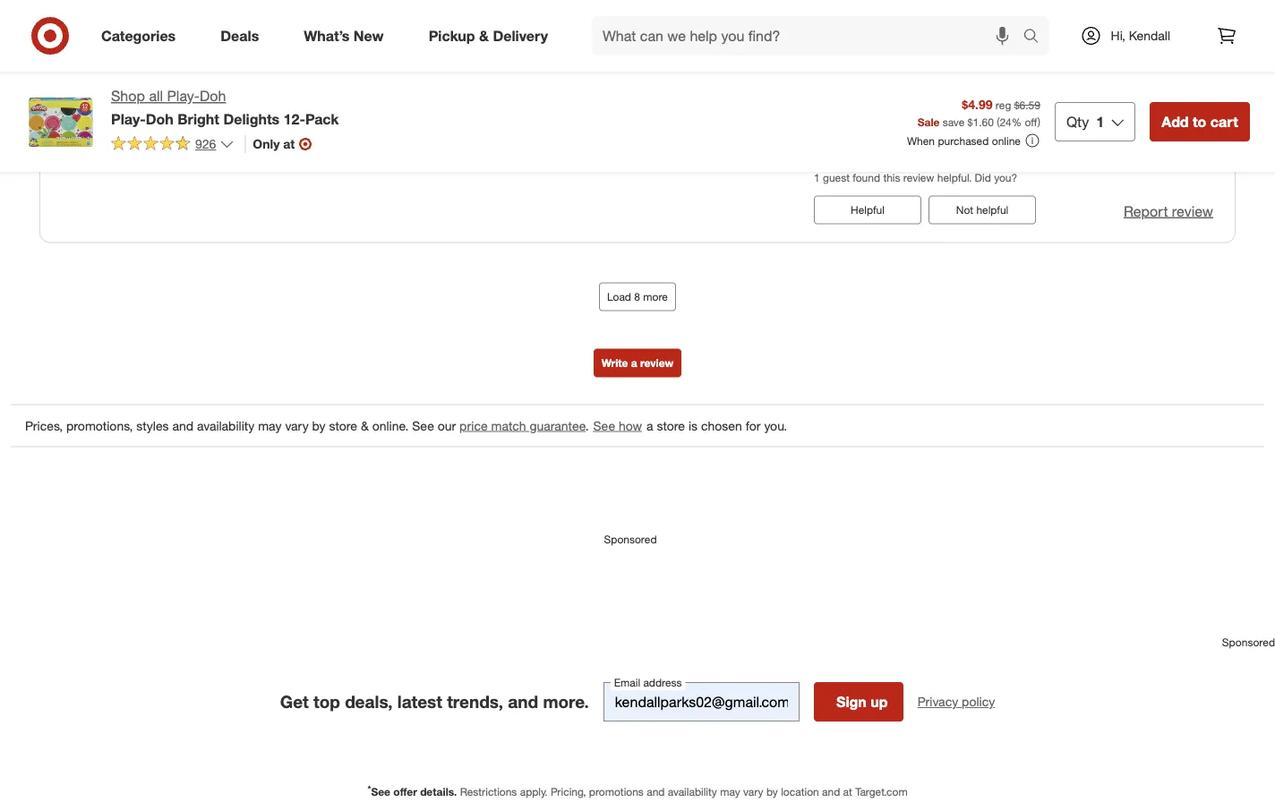Task type: vqa. For each thing, say whether or not it's contained in the screenshot.
GAMES
no



Task type: locate. For each thing, give the bounding box(es) containing it.
1 horizontal spatial review
[[904, 171, 935, 184]]

a right write
[[631, 357, 638, 370]]

what's new link
[[289, 16, 406, 56]]

1 vertical spatial by
[[767, 786, 778, 799]]

1 horizontal spatial store
[[657, 418, 685, 434]]

review right report
[[1173, 202, 1214, 220]]

more.
[[543, 692, 589, 712]]

1 right qty
[[1097, 113, 1105, 130]]

1 vertical spatial &
[[361, 418, 369, 434]]

purchased
[[938, 134, 990, 147]]

play- left !
[[167, 87, 200, 105]]

for
[[746, 418, 761, 434]]

helpful button
[[814, 196, 922, 224]]

policy
[[962, 694, 996, 710]]

1 horizontal spatial at
[[844, 786, 853, 799]]

found
[[853, 171, 881, 184]]

see
[[412, 418, 434, 434], [594, 418, 616, 434], [371, 786, 391, 799]]

privacy
[[918, 694, 959, 710]]

1 vertical spatial at
[[844, 786, 853, 799]]

all
[[149, 87, 163, 105]]

0 horizontal spatial the
[[241, 87, 259, 103]]

what's new
[[304, 27, 384, 44]]

0 vertical spatial availability
[[197, 418, 255, 434]]

1 vertical spatial 1
[[814, 171, 820, 184]]

out inside broad age appeal out of 5
[[859, 74, 877, 89]]

0 vertical spatial may
[[258, 418, 282, 434]]

of down length
[[1015, 56, 1026, 72]]

price match guarantee link
[[460, 418, 586, 434]]

of down %
[[1015, 131, 1026, 147]]

helpful
[[851, 203, 885, 217]]

sign up
[[837, 693, 888, 711]]

usual
[[76, 87, 106, 103]]

0 horizontal spatial see
[[371, 786, 391, 799]]

privacy policy
[[918, 694, 996, 710]]

5 down length
[[1030, 56, 1037, 72]]

0 horizontal spatial availability
[[197, 418, 255, 434]]

save
[[943, 115, 965, 129]]

0 horizontal spatial &
[[361, 418, 369, 434]]

2 store from the left
[[657, 418, 685, 434]]

0 vertical spatial at
[[283, 136, 295, 152]]

0 vertical spatial by
[[312, 418, 326, 434]]

1 vertical spatial review
[[1173, 202, 1214, 220]]

promotions,
[[66, 418, 133, 434]]

1 vertical spatial 5
[[895, 74, 902, 89]]

play- down shop
[[111, 110, 146, 128]]

0 horizontal spatial bling
[[404, 87, 431, 103]]

at left target.com
[[844, 786, 853, 799]]

report review
[[1124, 202, 1214, 220]]

by left location
[[767, 786, 778, 799]]

5 inside broad age appeal out of 5
[[895, 74, 902, 89]]

5 down off at top
[[1030, 131, 1037, 147]]

0 horizontal spatial vary
[[285, 418, 309, 434]]

see how button
[[593, 416, 643, 436]]

would recommend
[[183, 34, 289, 50]]

pack
[[305, 110, 339, 128]]

0 horizontal spatial store
[[329, 418, 358, 434]]

availability inside so colorful! region
[[197, 418, 255, 434]]

prices,
[[25, 418, 63, 434]]

1 horizontal spatial doh
[[200, 87, 226, 105]]

by left online.
[[312, 418, 326, 434]]

bling
[[404, 87, 431, 103], [434, 87, 462, 103]]

the up 'delights'
[[241, 87, 259, 103]]

1 left guest
[[814, 171, 820, 184]]

0 horizontal spatial sponsored
[[604, 533, 657, 546]]

5 for play
[[1030, 56, 1037, 72]]

shop all play-doh play-doh bright delights 12-pack
[[111, 87, 339, 128]]

None text field
[[604, 683, 800, 722]]

recommend
[[221, 34, 289, 50]]

dough
[[137, 87, 173, 103]]

0 vertical spatial &
[[479, 27, 489, 44]]

1 vertical spatial availability
[[668, 786, 718, 799]]

0 horizontal spatial by
[[312, 418, 326, 434]]

and right collection
[[358, 87, 379, 103]]

0 vertical spatial vary
[[285, 418, 309, 434]]

see left offer
[[371, 786, 391, 799]]

the down new
[[382, 87, 400, 103]]

our
[[438, 418, 456, 434]]

)
[[1038, 115, 1041, 129]]

by inside "* see offer details. restrictions apply. pricing, promotions and availability may vary by location and at target.com"
[[767, 786, 778, 799]]

1 horizontal spatial &
[[479, 27, 489, 44]]

apply.
[[520, 786, 548, 799]]

1 horizontal spatial the
[[382, 87, 400, 103]]

*
[[368, 783, 371, 795]]

store left online.
[[329, 418, 358, 434]]

value
[[994, 113, 1026, 129]]

and left more.
[[508, 692, 539, 712]]

add
[[1162, 113, 1189, 130]]

out
[[994, 56, 1012, 72], [859, 74, 877, 89], [994, 131, 1012, 147]]

online
[[993, 134, 1021, 147]]

to
[[1193, 113, 1207, 130]]

1 vertical spatial may
[[721, 786, 741, 799]]

5 inside length of play out of 5
[[1030, 56, 1037, 72]]

so colorful! region
[[11, 0, 1265, 565]]

length of play out of 5
[[994, 38, 1078, 72]]

broad
[[859, 38, 895, 54]]

0 vertical spatial 1
[[1097, 113, 1105, 130]]

ease
[[1128, 38, 1157, 54]]

review
[[904, 171, 935, 184], [1173, 202, 1214, 220], [641, 357, 674, 370]]

vary inside so colorful! region
[[285, 418, 309, 434]]

1 horizontal spatial sponsored
[[1223, 636, 1276, 649]]

$4.99 reg $6.59 sale save $ 1.60 ( 24 % off )
[[918, 96, 1041, 129]]

0 vertical spatial 5
[[1030, 56, 1037, 72]]

& left online.
[[361, 418, 369, 434]]

out down 24
[[994, 131, 1012, 147]]

and
[[358, 87, 379, 103], [172, 418, 194, 434], [508, 692, 539, 712], [647, 786, 665, 799], [823, 786, 841, 799]]

vary
[[285, 418, 309, 434], [744, 786, 764, 799]]

&
[[479, 27, 489, 44], [361, 418, 369, 434]]

load
[[608, 290, 632, 304]]

0 vertical spatial out
[[994, 56, 1012, 72]]

report review button
[[1124, 201, 1214, 222]]

1 vertical spatial doh
[[146, 110, 174, 128]]

bright
[[178, 110, 219, 128]]

0 vertical spatial sponsored
[[604, 533, 657, 546]]

5 down appeal in the right top of the page
[[895, 74, 902, 89]]

(
[[997, 115, 1000, 129]]

24
[[1000, 115, 1012, 129]]

out down appeal in the right top of the page
[[859, 74, 877, 89]]

qty 1
[[1067, 113, 1105, 130]]

0 horizontal spatial play-
[[111, 110, 146, 128]]

see left our
[[412, 418, 434, 434]]

a right how
[[647, 418, 654, 434]]

match
[[491, 418, 526, 434]]

0 horizontal spatial review
[[641, 357, 674, 370]]

1 horizontal spatial may
[[721, 786, 741, 799]]

of down appeal in the right top of the page
[[881, 74, 892, 89]]

2 vertical spatial 5
[[1030, 131, 1037, 147]]

availability inside "* see offer details. restrictions apply. pricing, promotions and availability may vary by location and at target.com"
[[668, 786, 718, 799]]

at right "only"
[[283, 136, 295, 152]]

out down length
[[994, 56, 1012, 72]]

prices, promotions, styles and availability may vary by store & online. see our price match guarantee . see how a store is chosen for you.
[[25, 418, 788, 434]]

0 horizontal spatial doh
[[146, 110, 174, 128]]

0 horizontal spatial may
[[258, 418, 282, 434]]

2 vertical spatial review
[[641, 357, 674, 370]]

cute!
[[534, 87, 562, 103]]

1 horizontal spatial play-
[[167, 87, 200, 105]]

& right the pickup at left
[[479, 27, 489, 44]]

store left 'is'
[[657, 418, 685, 434]]

out inside length of play out of 5
[[994, 56, 1012, 72]]

0 horizontal spatial a
[[631, 357, 638, 370]]

of left the play
[[1038, 38, 1050, 54]]

write a review
[[602, 357, 674, 370]]

0 horizontal spatial 1
[[814, 171, 820, 184]]

at
[[283, 136, 295, 152], [844, 786, 853, 799]]

1 store from the left
[[329, 418, 358, 434]]

appeal
[[859, 56, 900, 72]]

1 vertical spatial a
[[647, 418, 654, 434]]

and right promotions
[[647, 786, 665, 799]]

1 horizontal spatial a
[[647, 418, 654, 434]]

review right the this
[[904, 171, 935, 184]]

availability right styles
[[197, 418, 255, 434]]

What can we help you find? suggestions appear below search field
[[592, 16, 1028, 56]]

get
[[280, 692, 309, 712]]

what's
[[304, 27, 350, 44]]

store
[[329, 418, 358, 434], [657, 418, 685, 434]]

see right the .
[[594, 418, 616, 434]]

* see offer details. restrictions apply. pricing, promotions and availability may vary by location and at target.com
[[368, 783, 908, 799]]

doh up bright
[[200, 87, 226, 105]]

up
[[871, 693, 888, 711]]

1 horizontal spatial vary
[[744, 786, 764, 799]]

of inside broad age appeal out of 5
[[881, 74, 892, 89]]

0 vertical spatial a
[[631, 357, 638, 370]]

1 horizontal spatial bling
[[434, 87, 462, 103]]

availability right promotions
[[668, 786, 718, 799]]

not
[[957, 203, 974, 217]]

see inside "* see offer details. restrictions apply. pricing, promotions and availability may vary by location and at target.com"
[[371, 786, 391, 799]]

vary inside "* see offer details. restrictions apply. pricing, promotions and availability may vary by location and at target.com"
[[744, 786, 764, 799]]

at inside "* see offer details. restrictions apply. pricing, promotions and availability may vary by location and at target.com"
[[844, 786, 853, 799]]

privacy policy link
[[918, 693, 996, 711]]

1 vertical spatial out
[[859, 74, 877, 89]]

details.
[[420, 786, 457, 799]]

1 vertical spatial vary
[[744, 786, 764, 799]]

1 horizontal spatial by
[[767, 786, 778, 799]]

doh down the all on the left
[[146, 110, 174, 128]]

review right write
[[641, 357, 674, 370]]

2 vertical spatial out
[[994, 131, 1012, 147]]

1 horizontal spatial availability
[[668, 786, 718, 799]]

5 for appeal
[[895, 74, 902, 89]]

2 bling from the left
[[434, 87, 462, 103]]



Task type: describe. For each thing, give the bounding box(es) containing it.
styles
[[136, 418, 169, 434]]

12-
[[284, 110, 305, 128]]

pickup & delivery link
[[414, 16, 571, 56]]

ones
[[465, 87, 492, 103]]

write
[[602, 357, 628, 370]]

8
[[635, 290, 641, 304]]

926 link
[[111, 135, 234, 156]]

1 horizontal spatial see
[[412, 418, 434, 434]]

did
[[975, 171, 992, 184]]

didi
[[58, 58, 77, 71]]

1.60
[[973, 115, 994, 129]]

may inside so colorful! region
[[258, 418, 282, 434]]

collection
[[300, 87, 354, 103]]

how
[[619, 418, 643, 434]]

$4.99
[[963, 96, 993, 112]]

as usual best dough ever ! love the colors collection and the bling bling ones are so cute!
[[58, 87, 562, 103]]

best
[[109, 87, 134, 103]]

deals link
[[205, 16, 282, 56]]

helpful.
[[938, 171, 972, 184]]

a inside button
[[631, 357, 638, 370]]

kendall
[[1130, 28, 1171, 43]]

and right location
[[823, 786, 841, 799]]

1 the from the left
[[241, 87, 259, 103]]

broad age appeal out of 5
[[859, 38, 921, 89]]

0 vertical spatial play-
[[167, 87, 200, 105]]

guest
[[823, 171, 850, 184]]

1 inside so colorful! region
[[814, 171, 820, 184]]

is
[[689, 418, 698, 434]]

trends,
[[447, 692, 503, 712]]

ease of use
[[1128, 38, 1197, 54]]

pickup
[[429, 27, 475, 44]]

2 horizontal spatial review
[[1173, 202, 1214, 220]]

target.com
[[856, 786, 908, 799]]

only at
[[253, 136, 295, 152]]

as
[[58, 87, 73, 103]]

out for length of play out of 5
[[994, 56, 1012, 72]]

offer
[[394, 786, 417, 799]]

out for broad age appeal out of 5
[[859, 74, 877, 89]]

new
[[354, 27, 384, 44]]

sale
[[918, 115, 940, 129]]

and right styles
[[172, 418, 194, 434]]

add to cart button
[[1151, 102, 1251, 142]]

helpful
[[977, 203, 1009, 217]]

write a review button
[[594, 349, 682, 378]]

colors
[[262, 87, 297, 103]]

1 vertical spatial sponsored
[[1223, 636, 1276, 649]]

hi,
[[1111, 28, 1126, 43]]

deals,
[[345, 692, 393, 712]]

sign
[[837, 693, 867, 711]]

not helpful button
[[929, 196, 1037, 224]]

0 horizontal spatial at
[[283, 136, 295, 152]]

out inside 'value out of 5'
[[994, 131, 1012, 147]]

so
[[517, 87, 531, 103]]

!
[[204, 87, 207, 103]]

online.
[[372, 418, 409, 434]]

value out of 5
[[994, 113, 1037, 147]]

delivery
[[493, 27, 548, 44]]

of left use
[[1161, 38, 1173, 54]]

pickup & delivery
[[429, 27, 548, 44]]

top
[[314, 692, 340, 712]]

categories link
[[86, 16, 198, 56]]

& inside so colorful! region
[[361, 418, 369, 434]]

restrictions
[[460, 786, 517, 799]]

2 horizontal spatial see
[[594, 418, 616, 434]]

0 vertical spatial doh
[[200, 87, 226, 105]]

hi, kendall
[[1111, 28, 1171, 43]]

reg
[[996, 98, 1012, 112]]

deals
[[221, 27, 259, 44]]

you?
[[995, 171, 1018, 184]]

image of play-doh bright delights 12-pack image
[[25, 86, 97, 158]]

1 vertical spatial play-
[[111, 110, 146, 128]]

may inside "* see offer details. restrictions apply. pricing, promotions and availability may vary by location and at target.com"
[[721, 786, 741, 799]]

%
[[1012, 115, 1022, 129]]

sign up button
[[814, 683, 904, 722]]

add to cart
[[1162, 113, 1239, 130]]

1 horizontal spatial 1
[[1097, 113, 1105, 130]]

sponsored inside so colorful! region
[[604, 533, 657, 546]]

delights
[[223, 110, 280, 128]]

2 the from the left
[[382, 87, 400, 103]]

so colorful!
[[58, 5, 151, 26]]

this
[[884, 171, 901, 184]]

promotions
[[589, 786, 644, 799]]

off
[[1025, 115, 1038, 129]]

love
[[211, 87, 238, 103]]

1 bling from the left
[[404, 87, 431, 103]]

only
[[253, 136, 280, 152]]

search button
[[1016, 16, 1059, 59]]

5 inside 'value out of 5'
[[1030, 131, 1037, 147]]

cart
[[1211, 113, 1239, 130]]

get top deals, latest trends, and more.
[[280, 692, 589, 712]]

of inside 'value out of 5'
[[1015, 131, 1026, 147]]

1 guest found this review helpful. did you?
[[814, 171, 1018, 184]]

load 8 more
[[608, 290, 668, 304]]

more
[[644, 290, 668, 304]]

report
[[1124, 202, 1169, 220]]

are
[[496, 87, 514, 103]]

use
[[1176, 38, 1197, 54]]

$
[[968, 115, 973, 129]]

by inside so colorful! region
[[312, 418, 326, 434]]

0 vertical spatial review
[[904, 171, 935, 184]]

guarantee
[[530, 418, 586, 434]]

length
[[994, 38, 1035, 54]]

colorful!
[[84, 5, 151, 26]]

.
[[586, 418, 589, 434]]



